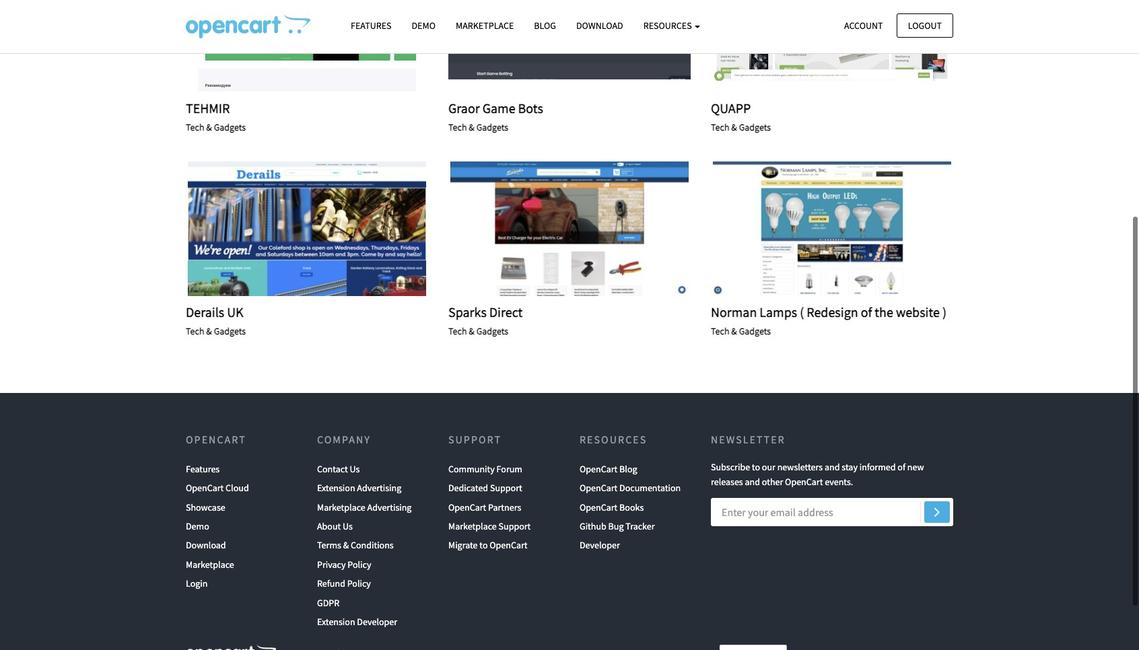 Task type: describe. For each thing, give the bounding box(es) containing it.
cloud
[[226, 483, 249, 495]]

demo for the topmost demo link
[[412, 20, 436, 32]]

forum
[[497, 463, 523, 476]]

0 vertical spatial support
[[449, 433, 502, 446]]

login
[[186, 578, 208, 590]]

gadgets inside quapp tech & gadgets
[[740, 121, 772, 133]]

contact us
[[317, 463, 360, 476]]

& inside graor game bots tech & gadgets
[[469, 121, 475, 133]]

advertising for marketplace advertising
[[368, 502, 412, 514]]

0 vertical spatial demo link
[[402, 14, 446, 38]]

conditions
[[351, 540, 394, 552]]

marketplace support
[[449, 521, 531, 533]]

features for demo
[[351, 20, 392, 32]]

tech inside derails uk tech & gadgets
[[186, 326, 204, 338]]

& inside derails uk tech & gadgets
[[206, 326, 212, 338]]

newsletters
[[778, 461, 823, 474]]

opencart - showcase image
[[186, 14, 311, 38]]

terms & conditions
[[317, 540, 394, 552]]

facebook marketing partner image
[[721, 646, 788, 651]]

about
[[317, 521, 341, 533]]

of inside subscribe to our newsletters and stay informed of new releases and other opencart events.
[[898, 461, 906, 474]]

privacy policy link
[[317, 556, 372, 575]]

the
[[875, 304, 894, 321]]

dedicated support
[[449, 483, 523, 495]]

of inside norman lamps ( redesign of the website ) tech & gadgets
[[861, 304, 873, 321]]

view project link for direct
[[533, 221, 607, 237]]

0 horizontal spatial blog
[[534, 20, 556, 32]]

direct
[[490, 304, 523, 321]]

account
[[845, 19, 884, 31]]

our
[[763, 461, 776, 474]]

redesign
[[807, 304, 859, 321]]

graor game bots image
[[449, 0, 691, 92]]

1 vertical spatial resources
[[580, 433, 648, 446]]

& right terms
[[343, 540, 349, 552]]

refund policy
[[317, 578, 371, 590]]

website
[[897, 304, 940, 321]]

extension developer
[[317, 616, 398, 629]]

1 vertical spatial marketplace link
[[186, 556, 234, 575]]

partners
[[489, 502, 522, 514]]

opencart for opencart cloud
[[186, 483, 224, 495]]

download for blog
[[577, 20, 624, 32]]

& inside sparks direct tech & gadgets
[[469, 326, 475, 338]]

subscribe to our newsletters and stay informed of new releases and other opencart events.
[[711, 461, 925, 489]]

angle right image
[[935, 504, 941, 520]]

features for opencart cloud
[[186, 463, 220, 476]]

demo for the leftmost demo link
[[186, 521, 209, 533]]

opencart documentation
[[580, 483, 681, 495]]

0 horizontal spatial demo link
[[186, 517, 209, 537]]

resources link
[[634, 14, 711, 38]]

migrate to opencart
[[449, 540, 528, 552]]

company
[[317, 433, 371, 446]]

download link for demo
[[186, 537, 226, 556]]

privacy policy
[[317, 559, 372, 571]]

developer inside "link"
[[357, 616, 398, 629]]

Enter your email address text field
[[711, 499, 954, 527]]

1 horizontal spatial and
[[825, 461, 840, 474]]

contact us link
[[317, 460, 360, 479]]

opencart for opencart documentation
[[580, 483, 618, 495]]

opencart books
[[580, 502, 644, 514]]

quapp
[[711, 99, 751, 116]]

refund
[[317, 578, 346, 590]]

us for about us
[[343, 521, 353, 533]]

gadgets inside sparks direct tech & gadgets
[[477, 326, 509, 338]]

community forum link
[[449, 460, 523, 479]]

terms
[[317, 540, 341, 552]]

showcase link
[[186, 498, 226, 517]]

marketplace for marketplace link to the right
[[456, 20, 514, 32]]

gadgets inside graor game bots tech & gadgets
[[477, 121, 509, 133]]

other
[[763, 476, 784, 489]]

opencart partners link
[[449, 498, 522, 517]]

marketplace for marketplace support
[[449, 521, 497, 533]]

extension developer link
[[317, 613, 398, 632]]

quapp image
[[711, 0, 954, 92]]

opencart partners
[[449, 502, 522, 514]]

tech inside norman lamps ( redesign of the website ) tech & gadgets
[[711, 326, 730, 338]]

developer link
[[580, 537, 620, 556]]

project for uk
[[298, 223, 344, 235]]

opencart documentation link
[[580, 479, 681, 498]]

github
[[580, 521, 607, 533]]

project for direct
[[561, 223, 607, 235]]

about us link
[[317, 517, 353, 537]]

gdpr
[[317, 597, 340, 609]]

informed
[[860, 461, 896, 474]]

1 vertical spatial blog
[[620, 463, 638, 476]]

(
[[800, 304, 805, 321]]

community
[[449, 463, 495, 476]]

blog link
[[524, 14, 567, 38]]

tracker
[[626, 521, 655, 533]]

contact
[[317, 463, 348, 476]]

view for uk
[[270, 223, 295, 235]]

view project link for lamps
[[796, 221, 870, 237]]

sparks direct image
[[449, 162, 691, 296]]

view for lamps
[[796, 223, 821, 235]]

stay
[[842, 461, 858, 474]]

sparks direct tech & gadgets
[[449, 304, 523, 338]]

events.
[[825, 476, 854, 489]]

extension advertising
[[317, 483, 402, 495]]

community forum
[[449, 463, 523, 476]]

marketplace advertising
[[317, 502, 412, 514]]

lamps
[[760, 304, 798, 321]]

account link
[[833, 13, 895, 38]]

newsletter
[[711, 433, 786, 446]]

& inside quapp tech & gadgets
[[732, 121, 738, 133]]



Task type: locate. For each thing, give the bounding box(es) containing it.
logout link
[[897, 13, 954, 38]]

us inside about us link
[[343, 521, 353, 533]]

0 vertical spatial extension
[[317, 483, 355, 495]]

& down 'graor'
[[469, 121, 475, 133]]

opencart down dedicated
[[449, 502, 487, 514]]

subscribe
[[711, 461, 751, 474]]

opencart down marketplace support link on the left
[[490, 540, 528, 552]]

advertising inside marketplace advertising link
[[368, 502, 412, 514]]

0 vertical spatial download
[[577, 20, 624, 32]]

extension advertising link
[[317, 479, 402, 498]]

1 horizontal spatial features
[[351, 20, 392, 32]]

us
[[350, 463, 360, 476], [343, 521, 353, 533]]

marketplace up migrate
[[449, 521, 497, 533]]

tech inside graor game bots tech & gadgets
[[449, 121, 467, 133]]

marketplace up 'login'
[[186, 559, 234, 571]]

gadgets down quapp
[[740, 121, 772, 133]]

view project for uk
[[270, 223, 344, 235]]

github bug tracker
[[580, 521, 655, 533]]

0 vertical spatial features link
[[341, 14, 402, 38]]

0 vertical spatial download link
[[567, 14, 634, 38]]

0 vertical spatial blog
[[534, 20, 556, 32]]

documentation
[[620, 483, 681, 495]]

0 horizontal spatial to
[[480, 540, 488, 552]]

gadgets down "norman"
[[740, 326, 772, 338]]

0 horizontal spatial view project
[[270, 223, 344, 235]]

terms & conditions link
[[317, 537, 394, 556]]

view for direct
[[533, 223, 558, 235]]

3 project from the left
[[824, 223, 870, 235]]

opencart inside 'link'
[[580, 483, 618, 495]]

1 horizontal spatial view
[[533, 223, 558, 235]]

and
[[825, 461, 840, 474], [745, 476, 761, 489]]

resources
[[644, 20, 694, 32], [580, 433, 648, 446]]

features link for opencart cloud
[[186, 460, 220, 479]]

bots
[[518, 99, 544, 116]]

marketplace up "about us"
[[317, 502, 366, 514]]

1 vertical spatial features link
[[186, 460, 220, 479]]

tech down tehmir
[[186, 121, 204, 133]]

0 vertical spatial of
[[861, 304, 873, 321]]

project for lamps
[[824, 223, 870, 235]]

refund policy link
[[317, 575, 371, 594]]

demo link
[[402, 14, 446, 38], [186, 517, 209, 537]]

support up community
[[449, 433, 502, 446]]

marketplace for the bottommost marketplace link
[[186, 559, 234, 571]]

tech inside quapp tech & gadgets
[[711, 121, 730, 133]]

2 horizontal spatial project
[[824, 223, 870, 235]]

3 view project from the left
[[796, 223, 870, 235]]

dedicated
[[449, 483, 489, 495]]

extension inside extension advertising link
[[317, 483, 355, 495]]

1 vertical spatial demo
[[186, 521, 209, 533]]

showcase
[[186, 502, 226, 514]]

2 view project from the left
[[533, 223, 607, 235]]

0 horizontal spatial of
[[861, 304, 873, 321]]

us up extension advertising
[[350, 463, 360, 476]]

marketplace inside marketplace advertising link
[[317, 502, 366, 514]]

download down the showcase link
[[186, 540, 226, 552]]

2 view from the left
[[533, 223, 558, 235]]

to down marketplace support link on the left
[[480, 540, 488, 552]]

1 vertical spatial to
[[480, 540, 488, 552]]

1 vertical spatial features
[[186, 463, 220, 476]]

of
[[861, 304, 873, 321], [898, 461, 906, 474]]

releases
[[711, 476, 744, 489]]

3 view project link from the left
[[796, 221, 870, 237]]

to left our
[[752, 461, 761, 474]]

opencart cloud
[[186, 483, 249, 495]]

& down sparks
[[469, 326, 475, 338]]

gadgets down the "uk"
[[214, 326, 246, 338]]

marketplace support link
[[449, 517, 531, 537]]

1 vertical spatial of
[[898, 461, 906, 474]]

advertising for extension advertising
[[357, 483, 402, 495]]

us for contact us
[[350, 463, 360, 476]]

opencart for opencart partners
[[449, 502, 487, 514]]

support up partners
[[490, 483, 523, 495]]

advertising inside extension advertising link
[[357, 483, 402, 495]]

to inside subscribe to our newsletters and stay informed of new releases and other opencart events.
[[752, 461, 761, 474]]

2 vertical spatial support
[[499, 521, 531, 533]]

tech down quapp
[[711, 121, 730, 133]]

extension for extension developer
[[317, 616, 355, 629]]

0 vertical spatial us
[[350, 463, 360, 476]]

marketplace inside marketplace link
[[456, 20, 514, 32]]

download link for blog
[[567, 14, 634, 38]]

1 horizontal spatial project
[[561, 223, 607, 235]]

gdpr link
[[317, 594, 340, 613]]

2 project from the left
[[561, 223, 607, 235]]

tech inside sparks direct tech & gadgets
[[449, 326, 467, 338]]

quapp tech & gadgets
[[711, 99, 772, 133]]

to
[[752, 461, 761, 474], [480, 540, 488, 552]]

2 horizontal spatial view project
[[796, 223, 870, 235]]

opencart up the opencart documentation
[[580, 463, 618, 476]]

0 horizontal spatial view project link
[[270, 221, 344, 237]]

developer down "refund policy" link
[[357, 616, 398, 629]]

0 horizontal spatial developer
[[357, 616, 398, 629]]

0 horizontal spatial download link
[[186, 537, 226, 556]]

marketplace for marketplace advertising
[[317, 502, 366, 514]]

advertising
[[357, 483, 402, 495], [368, 502, 412, 514]]

opencart down newsletters
[[786, 476, 824, 489]]

derails uk image
[[186, 162, 428, 296]]

1 view project from the left
[[270, 223, 344, 235]]

policy
[[348, 559, 372, 571], [347, 578, 371, 590]]

download link
[[567, 14, 634, 38], [186, 537, 226, 556]]

and up events.
[[825, 461, 840, 474]]

opencart up opencart cloud in the bottom of the page
[[186, 433, 246, 446]]

support for marketplace
[[499, 521, 531, 533]]

1 horizontal spatial features link
[[341, 14, 402, 38]]

tehmir
[[186, 99, 230, 116]]

policy for refund policy
[[347, 578, 371, 590]]

dedicated support link
[[449, 479, 523, 498]]

marketplace inside marketplace support link
[[449, 521, 497, 533]]

view project for lamps
[[796, 223, 870, 235]]

0 horizontal spatial and
[[745, 476, 761, 489]]

0 vertical spatial resources
[[644, 20, 694, 32]]

& down quapp
[[732, 121, 738, 133]]

policy down privacy policy link in the left bottom of the page
[[347, 578, 371, 590]]

privacy
[[317, 559, 346, 571]]

marketplace advertising link
[[317, 498, 412, 517]]

policy down terms & conditions link on the left of the page
[[348, 559, 372, 571]]

1 vertical spatial developer
[[357, 616, 398, 629]]

and left other
[[745, 476, 761, 489]]

graor game bots tech & gadgets
[[449, 99, 544, 133]]

opencart for opencart blog
[[580, 463, 618, 476]]

login link
[[186, 575, 208, 594]]

2 view project link from the left
[[533, 221, 607, 237]]

tehmir tech & gadgets
[[186, 99, 246, 133]]

books
[[620, 502, 644, 514]]

bug
[[609, 521, 624, 533]]

opencart image
[[186, 646, 276, 651]]

support for dedicated
[[490, 483, 523, 495]]

opencart books link
[[580, 498, 644, 517]]

0 vertical spatial policy
[[348, 559, 372, 571]]

opencart blog
[[580, 463, 638, 476]]

&
[[206, 121, 212, 133], [469, 121, 475, 133], [732, 121, 738, 133], [206, 326, 212, 338], [469, 326, 475, 338], [732, 326, 738, 338], [343, 540, 349, 552]]

1 horizontal spatial download
[[577, 20, 624, 32]]

1 view from the left
[[270, 223, 295, 235]]

migrate
[[449, 540, 478, 552]]

1 vertical spatial us
[[343, 521, 353, 533]]

opencart for opencart
[[186, 433, 246, 446]]

1 vertical spatial download
[[186, 540, 226, 552]]

gadgets down game
[[477, 121, 509, 133]]

0 horizontal spatial features
[[186, 463, 220, 476]]

1 vertical spatial advertising
[[368, 502, 412, 514]]

opencart down the opencart blog link
[[580, 483, 618, 495]]

)
[[943, 304, 947, 321]]

0 horizontal spatial project
[[298, 223, 344, 235]]

tech down 'graor'
[[449, 121, 467, 133]]

logout
[[909, 19, 943, 31]]

view project
[[270, 223, 344, 235], [533, 223, 607, 235], [796, 223, 870, 235]]

0 horizontal spatial features link
[[186, 460, 220, 479]]

derails
[[186, 304, 224, 321]]

download for demo
[[186, 540, 226, 552]]

advertising down extension advertising link
[[368, 502, 412, 514]]

tech down derails
[[186, 326, 204, 338]]

derails uk tech & gadgets
[[186, 304, 246, 338]]

1 vertical spatial download link
[[186, 537, 226, 556]]

extension down gdpr 'link'
[[317, 616, 355, 629]]

gadgets inside derails uk tech & gadgets
[[214, 326, 246, 338]]

1 vertical spatial and
[[745, 476, 761, 489]]

opencart for opencart books
[[580, 502, 618, 514]]

tech inside tehmir tech & gadgets
[[186, 121, 204, 133]]

1 horizontal spatial developer
[[580, 540, 620, 552]]

0 horizontal spatial download
[[186, 540, 226, 552]]

to for migrate
[[480, 540, 488, 552]]

2 horizontal spatial view project link
[[796, 221, 870, 237]]

tech down sparks
[[449, 326, 467, 338]]

1 horizontal spatial to
[[752, 461, 761, 474]]

migrate to opencart link
[[449, 537, 528, 556]]

& down tehmir
[[206, 121, 212, 133]]

marketplace link
[[446, 14, 524, 38], [186, 556, 234, 575]]

1 vertical spatial demo link
[[186, 517, 209, 537]]

extension for extension advertising
[[317, 483, 355, 495]]

1 horizontal spatial demo
[[412, 20, 436, 32]]

1 vertical spatial support
[[490, 483, 523, 495]]

norman lamps ( redesign of the website ) tech & gadgets
[[711, 304, 947, 338]]

& inside tehmir tech & gadgets
[[206, 121, 212, 133]]

& down "norman"
[[732, 326, 738, 338]]

gadgets down 'direct'
[[477, 326, 509, 338]]

extension inside extension developer "link"
[[317, 616, 355, 629]]

gadgets down tehmir
[[214, 121, 246, 133]]

view project link for uk
[[270, 221, 344, 237]]

about us
[[317, 521, 353, 533]]

gadgets inside norman lamps ( redesign of the website ) tech & gadgets
[[740, 326, 772, 338]]

gadgets inside tehmir tech & gadgets
[[214, 121, 246, 133]]

to for subscribe
[[752, 461, 761, 474]]

download inside download link
[[577, 20, 624, 32]]

1 extension from the top
[[317, 483, 355, 495]]

0 vertical spatial and
[[825, 461, 840, 474]]

marketplace left blog link
[[456, 20, 514, 32]]

opencart up showcase
[[186, 483, 224, 495]]

opencart up github
[[580, 502, 618, 514]]

download
[[577, 20, 624, 32], [186, 540, 226, 552]]

opencart inside subscribe to our newsletters and stay informed of new releases and other opencart events.
[[786, 476, 824, 489]]

0 horizontal spatial view
[[270, 223, 295, 235]]

2 horizontal spatial view
[[796, 223, 821, 235]]

gadgets
[[214, 121, 246, 133], [477, 121, 509, 133], [740, 121, 772, 133], [214, 326, 246, 338], [477, 326, 509, 338], [740, 326, 772, 338]]

download right blog link
[[577, 20, 624, 32]]

uk
[[227, 304, 244, 321]]

1 horizontal spatial view project
[[533, 223, 607, 235]]

graor
[[449, 99, 480, 116]]

features
[[351, 20, 392, 32], [186, 463, 220, 476]]

opencart blog link
[[580, 460, 638, 479]]

& down derails
[[206, 326, 212, 338]]

2 extension from the top
[[317, 616, 355, 629]]

extension down contact us link
[[317, 483, 355, 495]]

github bug tracker link
[[580, 517, 655, 537]]

1 horizontal spatial demo link
[[402, 14, 446, 38]]

tehmir image
[[186, 0, 428, 92]]

0 vertical spatial demo
[[412, 20, 436, 32]]

1 project from the left
[[298, 223, 344, 235]]

1 horizontal spatial blog
[[620, 463, 638, 476]]

extension
[[317, 483, 355, 495], [317, 616, 355, 629]]

1 vertical spatial extension
[[317, 616, 355, 629]]

1 horizontal spatial view project link
[[533, 221, 607, 237]]

support down partners
[[499, 521, 531, 533]]

0 vertical spatial marketplace link
[[446, 14, 524, 38]]

view project link
[[270, 221, 344, 237], [533, 221, 607, 237], [796, 221, 870, 237]]

0 vertical spatial to
[[752, 461, 761, 474]]

norman lamps  ( redesign of the website ) image
[[711, 162, 954, 296]]

sparks
[[449, 304, 487, 321]]

advertising up marketplace advertising
[[357, 483, 402, 495]]

us right about
[[343, 521, 353, 533]]

features link for demo
[[341, 14, 402, 38]]

& inside norman lamps ( redesign of the website ) tech & gadgets
[[732, 326, 738, 338]]

1 horizontal spatial download link
[[567, 14, 634, 38]]

0 vertical spatial developer
[[580, 540, 620, 552]]

new
[[908, 461, 925, 474]]

0 vertical spatial features
[[351, 20, 392, 32]]

us inside contact us link
[[350, 463, 360, 476]]

1 view project link from the left
[[270, 221, 344, 237]]

norman
[[711, 304, 757, 321]]

tech down "norman"
[[711, 326, 730, 338]]

1 horizontal spatial of
[[898, 461, 906, 474]]

policy for privacy policy
[[348, 559, 372, 571]]

0 horizontal spatial demo
[[186, 521, 209, 533]]

0 vertical spatial advertising
[[357, 483, 402, 495]]

of left new
[[898, 461, 906, 474]]

support
[[449, 433, 502, 446], [490, 483, 523, 495], [499, 521, 531, 533]]

blog
[[534, 20, 556, 32], [620, 463, 638, 476]]

0 horizontal spatial marketplace link
[[186, 556, 234, 575]]

view project for direct
[[533, 223, 607, 235]]

opencart cloud link
[[186, 479, 249, 498]]

view
[[270, 223, 295, 235], [533, 223, 558, 235], [796, 223, 821, 235]]

1 vertical spatial policy
[[347, 578, 371, 590]]

of left the
[[861, 304, 873, 321]]

developer down github
[[580, 540, 620, 552]]

3 view from the left
[[796, 223, 821, 235]]

1 horizontal spatial marketplace link
[[446, 14, 524, 38]]

game
[[483, 99, 516, 116]]



Task type: vqa. For each thing, say whether or not it's contained in the screenshot.
Download OpenCart now "Image"
no



